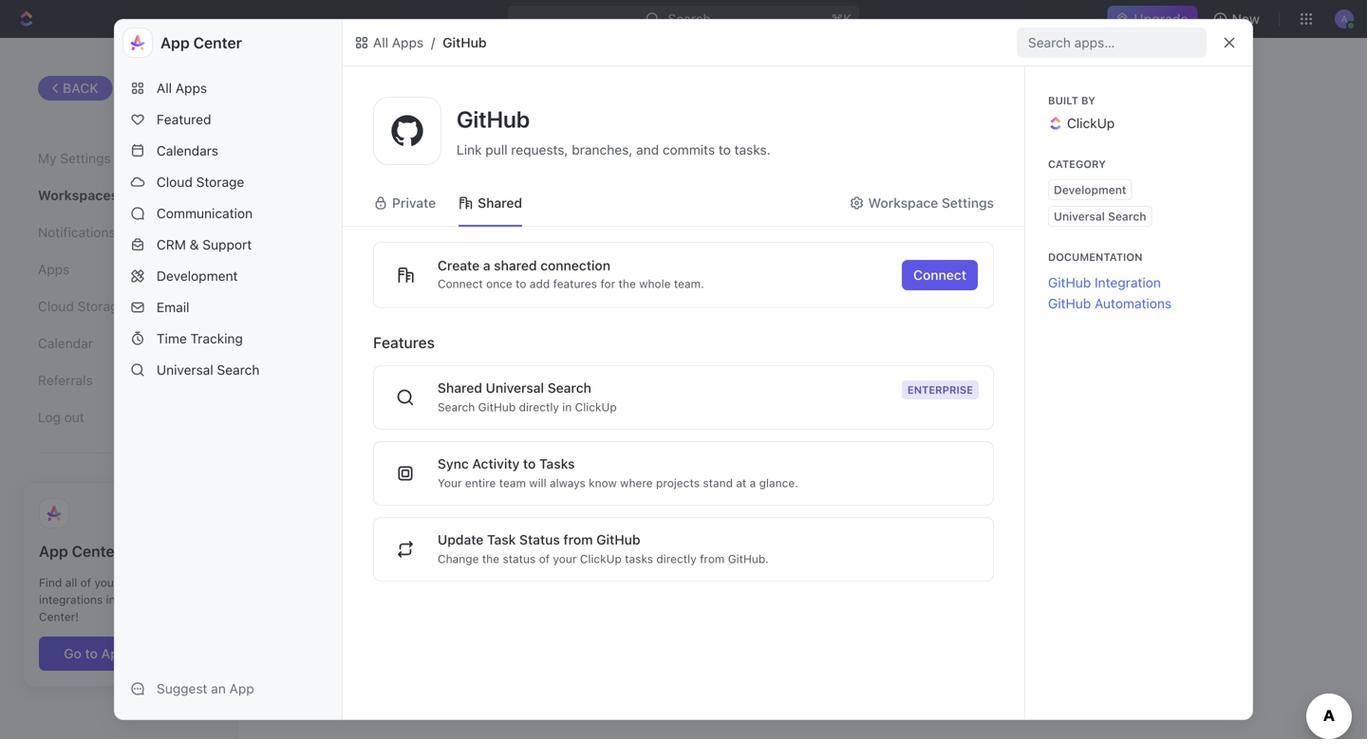 Task type: locate. For each thing, give the bounding box(es) containing it.
1 horizontal spatial my
[[275, 74, 303, 98]]

universal search link up documentation
[[1048, 206, 1152, 227]]

and left commits
[[636, 142, 659, 158]]

0 horizontal spatial in
[[106, 594, 115, 607]]

find all of your apps and integrations in our new app center!
[[39, 576, 186, 624]]

github.
[[728, 553, 769, 566]]

0 vertical spatial all apps
[[373, 35, 424, 50]]

universal up activity
[[486, 380, 544, 396]]

center up the all
[[72, 543, 121, 561]]

directly inside the shared universal search search github directly in clickup
[[519, 401, 559, 414]]

development link
[[1048, 179, 1132, 200], [122, 261, 334, 291]]

add
[[530, 277, 550, 291]]

storage down apps link
[[77, 299, 126, 314]]

github inside update task status from github change the status of your clickup tasks directly from github.
[[596, 532, 640, 548]]

2 vertical spatial universal
[[486, 380, 544, 396]]

1 horizontal spatial a
[[750, 477, 756, 490]]

github
[[443, 35, 487, 50], [457, 106, 530, 132], [1048, 275, 1091, 291], [1048, 296, 1091, 311], [478, 401, 516, 414], [596, 532, 640, 548]]

settings up connect button
[[942, 195, 994, 211]]

apps up featured
[[175, 80, 207, 96]]

my for my settings
[[38, 151, 57, 166]]

0 vertical spatial cloud storage
[[157, 174, 244, 190]]

in left our
[[106, 594, 115, 607]]

notifications link
[[38, 217, 198, 249]]

cloud up 'calendar'
[[38, 299, 74, 314]]

github up the pull
[[457, 106, 530, 132]]

from left github.
[[700, 553, 725, 566]]

0 horizontal spatial a
[[483, 258, 490, 273]]

all up featured
[[157, 80, 172, 96]]

built by
[[1048, 94, 1095, 107]]

github down github integration link
[[1048, 296, 1091, 311]]

universal up documentation
[[1054, 210, 1105, 223]]

0 horizontal spatial settings
[[60, 151, 111, 166]]

1 vertical spatial center
[[72, 543, 121, 561]]

pull
[[485, 142, 507, 158]]

1 horizontal spatial your
[[553, 553, 577, 566]]

storage down calendars link
[[196, 174, 244, 190]]

1 vertical spatial a
[[750, 477, 756, 490]]

connect down create
[[438, 277, 483, 291]]

center up suggest
[[130, 646, 173, 662]]

2 horizontal spatial apps
[[392, 35, 424, 50]]

1 vertical spatial your
[[94, 576, 118, 590]]

1 horizontal spatial universal
[[486, 380, 544, 396]]

clickup up sync activity to tasks your entire team will always know where projects stand at a glance.
[[575, 401, 617, 414]]

workspaces up the notifications
[[38, 188, 118, 203]]

the
[[619, 277, 636, 291], [482, 553, 499, 566]]

shared
[[494, 258, 537, 273]]

github inside github link pull requests, branches, and commits to tasks.
[[457, 106, 530, 132]]

0 vertical spatial from
[[563, 532, 593, 548]]

github link pull requests, branches, and commits to tasks.
[[457, 106, 771, 158]]

app inside find all of your apps and integrations in our new app center!
[[165, 594, 186, 607]]

all apps link left /
[[350, 31, 427, 54]]

to left tasks. at the top of page
[[719, 142, 731, 158]]

1 horizontal spatial new
[[571, 298, 600, 316]]

1 horizontal spatial workspace
[[868, 195, 938, 211]]

sync activity to tasks your entire team will always know where projects stand at a glance.
[[438, 456, 798, 490]]

connect down workspace settings
[[913, 267, 966, 283]]

development down category
[[1054, 183, 1126, 197]]

0 vertical spatial universal search
[[1054, 210, 1146, 223]]

of right the all
[[80, 576, 91, 590]]

whole
[[639, 277, 671, 291]]

0 vertical spatial workspaces
[[307, 74, 417, 98]]

features
[[553, 277, 597, 291]]

storage
[[196, 174, 244, 190], [77, 299, 126, 314]]

private link
[[373, 180, 436, 226]]

0 horizontal spatial connect
[[438, 277, 483, 291]]

cloud inside github dialog
[[157, 174, 193, 190]]

1 horizontal spatial all apps link
[[350, 31, 427, 54]]

clickup left tasks
[[580, 553, 622, 566]]

and inside github link pull requests, branches, and commits to tasks.
[[636, 142, 659, 158]]

center!
[[39, 611, 79, 624]]

0 horizontal spatial storage
[[77, 299, 126, 314]]

to up will
[[523, 456, 536, 472]]

1 vertical spatial all apps
[[157, 80, 207, 96]]

0 horizontal spatial cloud
[[38, 299, 74, 314]]

workspaces link
[[38, 180, 198, 212]]

0 vertical spatial your
[[553, 553, 577, 566]]

shared for shared universal search search github directly in clickup
[[438, 380, 482, 396]]

new down 'features'
[[571, 298, 600, 316]]

in inside find all of your apps and integrations in our new app center!
[[106, 594, 115, 607]]

0 vertical spatial app center
[[160, 34, 242, 52]]

app inside button
[[229, 681, 254, 697]]

connection
[[540, 258, 610, 273]]

github right /
[[443, 35, 487, 50]]

workspace settings
[[868, 195, 994, 211]]

0 horizontal spatial my
[[38, 151, 57, 166]]

calendar
[[38, 336, 93, 351]]

in inside the shared universal search search github directly in clickup
[[562, 401, 572, 414]]

1 horizontal spatial connect
[[913, 267, 966, 283]]

by
[[1081, 94, 1095, 107]]

to
[[719, 142, 731, 158], [516, 277, 526, 291], [523, 456, 536, 472], [85, 646, 98, 662]]

shared down the pull
[[478, 195, 522, 211]]

universal search up documentation
[[1054, 210, 1146, 223]]

0 horizontal spatial your
[[94, 576, 118, 590]]

/
[[431, 35, 435, 50]]

your left the apps
[[94, 576, 118, 590]]

1 ppddk image from the left
[[373, 196, 388, 211]]

shared link
[[459, 180, 522, 226]]

search...
[[668, 11, 722, 27]]

all apps left /
[[373, 35, 424, 50]]

support
[[203, 237, 252, 253]]

of inside find all of your apps and integrations in our new app center!
[[80, 576, 91, 590]]

to inside button
[[85, 646, 98, 662]]

my down back "link"
[[38, 151, 57, 166]]

all apps link up featured link
[[122, 73, 334, 103]]

0 vertical spatial new
[[571, 298, 600, 316]]

of down status
[[539, 553, 550, 566]]

branches,
[[572, 142, 633, 158]]

0 vertical spatial all
[[373, 35, 388, 50]]

app up featured
[[160, 34, 190, 52]]

in up the tasks
[[562, 401, 572, 414]]

ppddk image inside private link
[[373, 196, 388, 211]]

crm & support link
[[122, 230, 334, 260]]

development down &
[[157, 268, 238, 284]]

development link down category
[[1048, 179, 1132, 200]]

1 vertical spatial clickup
[[575, 401, 617, 414]]

2 ppddk image from the left
[[459, 196, 474, 211]]

and inside find all of your apps and integrations in our new app center!
[[151, 576, 171, 590]]

will
[[529, 477, 546, 490]]

cloud down calendars on the top left of page
[[157, 174, 193, 190]]

the right the for
[[619, 277, 636, 291]]

0 horizontal spatial center
[[72, 543, 121, 561]]

&
[[190, 237, 199, 253]]

+
[[547, 155, 593, 245]]

1 vertical spatial directly
[[656, 553, 697, 566]]

clickup down by
[[1067, 115, 1115, 131]]

github up tasks
[[596, 532, 640, 548]]

0 vertical spatial shared
[[478, 195, 522, 211]]

directly right tasks
[[656, 553, 697, 566]]

time tracking link
[[122, 324, 334, 354]]

apple's
[[285, 298, 337, 316]]

0 horizontal spatial ppddk image
[[373, 196, 388, 211]]

app center up featured
[[160, 34, 242, 52]]

from right status
[[563, 532, 593, 548]]

our
[[119, 594, 136, 607]]

0 horizontal spatial and
[[151, 576, 171, 590]]

apps left /
[[392, 35, 424, 50]]

calendar link
[[38, 328, 198, 360]]

time tracking
[[157, 331, 243, 347]]

my
[[275, 74, 303, 98], [38, 151, 57, 166]]

settings inside my settings link
[[60, 151, 111, 166]]

app center up the all
[[39, 543, 121, 561]]

1 vertical spatial all apps link
[[122, 73, 334, 103]]

crm
[[157, 237, 186, 253]]

log out
[[38, 410, 84, 426]]

0 vertical spatial universal search link
[[1048, 206, 1152, 227]]

1 horizontal spatial the
[[619, 277, 636, 291]]

1 vertical spatial universal
[[157, 362, 213, 378]]

0 horizontal spatial of
[[80, 576, 91, 590]]

settings
[[60, 151, 111, 166], [942, 195, 994, 211]]

2 vertical spatial clickup
[[580, 553, 622, 566]]

directly up the tasks
[[519, 401, 559, 414]]

0 vertical spatial my
[[275, 74, 303, 98]]

1 vertical spatial universal search
[[157, 362, 260, 378]]

0 vertical spatial workspace
[[868, 195, 938, 211]]

search up the tasks
[[548, 380, 591, 396]]

cloud storage link up calendar link
[[38, 291, 198, 323]]

workspaces down l_lxf image
[[307, 74, 417, 98]]

to inside github link pull requests, branches, and commits to tasks.
[[719, 142, 731, 158]]

2 horizontal spatial center
[[193, 34, 242, 52]]

ppddk image inside shared 'link'
[[459, 196, 474, 211]]

settings up workspaces link
[[60, 151, 111, 166]]

team
[[499, 477, 526, 490]]

settings inside workspace settings link
[[942, 195, 994, 211]]

search up documentation
[[1108, 210, 1146, 223]]

ppddk image right private
[[459, 196, 474, 211]]

all apps
[[373, 35, 424, 50], [157, 80, 207, 96]]

development link down crm & support link
[[122, 261, 334, 291]]

workspace right ppddk icon
[[868, 195, 938, 211]]

shared inside 'link'
[[478, 195, 522, 211]]

1 horizontal spatial of
[[539, 553, 550, 566]]

to right go
[[85, 646, 98, 662]]

0 horizontal spatial workspaces
[[38, 188, 118, 203]]

a up once
[[483, 258, 490, 273]]

log out link
[[38, 402, 198, 434]]

1 horizontal spatial development link
[[1048, 179, 1132, 200]]

tasks
[[625, 553, 653, 566]]

0 vertical spatial in
[[562, 401, 572, 414]]

of inside update task status from github change the status of your clickup tasks directly from github.
[[539, 553, 550, 566]]

new
[[1232, 11, 1260, 27]]

where
[[620, 477, 653, 490]]

workspaces
[[307, 74, 417, 98], [38, 188, 118, 203]]

cloud
[[157, 174, 193, 190], [38, 299, 74, 314]]

0 horizontal spatial all
[[157, 80, 172, 96]]

0 horizontal spatial directly
[[519, 401, 559, 414]]

center up featured link
[[193, 34, 242, 52]]

0 vertical spatial a
[[483, 258, 490, 273]]

1 vertical spatial my
[[38, 151, 57, 166]]

your down status
[[553, 553, 577, 566]]

know
[[589, 477, 617, 490]]

development
[[1054, 183, 1126, 197], [157, 268, 238, 284]]

search up sync
[[438, 401, 475, 414]]

1 horizontal spatial cloud
[[157, 174, 193, 190]]

email link
[[122, 292, 334, 323]]

integration
[[1095, 275, 1161, 291]]

ppddk image
[[849, 196, 864, 211]]

1 vertical spatial development
[[157, 268, 238, 284]]

universal search
[[1054, 210, 1146, 223], [157, 362, 260, 378]]

1 horizontal spatial settings
[[942, 195, 994, 211]]

referrals link
[[38, 365, 198, 397]]

1 horizontal spatial cloud storage
[[157, 174, 244, 190]]

0 vertical spatial apps
[[392, 35, 424, 50]]

all apps up featured
[[157, 80, 207, 96]]

0 horizontal spatial the
[[482, 553, 499, 566]]

universal
[[1054, 210, 1105, 223], [157, 362, 213, 378], [486, 380, 544, 396]]

1 horizontal spatial and
[[636, 142, 659, 158]]

add
[[540, 298, 567, 316]]

0 vertical spatial all apps link
[[350, 31, 427, 54]]

cloud storage up communication
[[157, 174, 244, 190]]

the down "task"
[[482, 553, 499, 566]]

1 horizontal spatial in
[[562, 401, 572, 414]]

center
[[193, 34, 242, 52], [72, 543, 121, 561], [130, 646, 173, 662]]

0 vertical spatial and
[[636, 142, 659, 158]]

cloud storage link
[[122, 167, 334, 197], [38, 291, 198, 323]]

1 vertical spatial in
[[106, 594, 115, 607]]

0 vertical spatial development
[[1054, 183, 1126, 197]]

github up activity
[[478, 401, 516, 414]]

my up featured link
[[275, 74, 303, 98]]

time
[[157, 331, 187, 347]]

universal down time
[[157, 362, 213, 378]]

1 vertical spatial shared
[[438, 380, 482, 396]]

app right an
[[229, 681, 254, 697]]

app right go
[[101, 646, 127, 662]]

1 vertical spatial from
[[700, 553, 725, 566]]

new right our
[[140, 594, 162, 607]]

search down time tracking link
[[217, 362, 260, 378]]

1 vertical spatial workspaces
[[38, 188, 118, 203]]

1 vertical spatial new
[[140, 594, 162, 607]]

1 vertical spatial of
[[80, 576, 91, 590]]

1 horizontal spatial storage
[[196, 174, 244, 190]]

integrations
[[39, 594, 103, 607]]

apps down the notifications
[[38, 262, 70, 277]]

to inside sync activity to tasks your entire team will always know where projects stand at a glance.
[[523, 456, 536, 472]]

1 vertical spatial cloud
[[38, 299, 74, 314]]

1 vertical spatial cloud storage
[[38, 299, 126, 314]]

workspace up features
[[341, 298, 417, 316]]

link
[[457, 142, 482, 158]]

0 vertical spatial directly
[[519, 401, 559, 414]]

settings for my settings
[[60, 151, 111, 166]]

1 vertical spatial settings
[[942, 195, 994, 211]]

your inside find all of your apps and integrations in our new app center!
[[94, 576, 118, 590]]

status
[[503, 553, 536, 566]]

universal search link down time tracking link
[[122, 355, 334, 385]]

2 vertical spatial center
[[130, 646, 173, 662]]

1 horizontal spatial all
[[373, 35, 388, 50]]

tasks
[[539, 456, 575, 472]]

a right 'at'
[[750, 477, 756, 490]]

universal search link
[[1048, 206, 1152, 227], [122, 355, 334, 385]]

0 vertical spatial center
[[193, 34, 242, 52]]

all apps link
[[350, 31, 427, 54], [122, 73, 334, 103]]

update task status from github change the status of your clickup tasks directly from github.
[[438, 532, 769, 566]]

app right our
[[165, 594, 186, 607]]

cloud storage up 'calendar'
[[38, 299, 126, 314]]

app up find
[[39, 543, 68, 561]]

directly inside update task status from github change the status of your clickup tasks directly from github.
[[656, 553, 697, 566]]

workspace
[[868, 195, 938, 211], [341, 298, 417, 316]]

1 vertical spatial universal search link
[[122, 355, 334, 385]]

requests,
[[511, 142, 568, 158]]

universal search down time tracking
[[157, 362, 260, 378]]

private
[[392, 195, 436, 211]]

communication
[[157, 206, 253, 221]]

shared up sync
[[438, 380, 482, 396]]

cloud storage link down calendars link
[[122, 167, 334, 197]]

features
[[373, 334, 435, 352]]

my workspaces
[[275, 74, 417, 98]]

0 horizontal spatial all apps
[[157, 80, 207, 96]]

1 horizontal spatial workspaces
[[307, 74, 417, 98]]

1 horizontal spatial ppddk image
[[459, 196, 474, 211]]

1 horizontal spatial universal search
[[1054, 210, 1146, 223]]

center inside button
[[130, 646, 173, 662]]

all right l_lxf image
[[373, 35, 388, 50]]

0 vertical spatial clickup
[[1067, 115, 1115, 131]]

shared inside the shared universal search search github directly in clickup
[[438, 380, 482, 396]]

2 horizontal spatial universal
[[1054, 210, 1105, 223]]

ppddk image right a
[[373, 196, 388, 211]]

ppddk image
[[373, 196, 388, 211], [459, 196, 474, 211]]

to left add
[[516, 277, 526, 291]]

and right the apps
[[151, 576, 171, 590]]



Task type: vqa. For each thing, say whether or not it's contained in the screenshot.
the bottommost Universal Search
yes



Task type: describe. For each thing, give the bounding box(es) containing it.
Search apps… field
[[1028, 31, 1199, 54]]

tracking
[[190, 331, 243, 347]]

/ github
[[431, 35, 487, 50]]

github automations link
[[1048, 293, 1172, 314]]

0 horizontal spatial universal search link
[[122, 355, 334, 385]]

l_lxf image
[[354, 35, 369, 50]]

suggest an app
[[157, 681, 254, 697]]

1 horizontal spatial from
[[700, 553, 725, 566]]

1 horizontal spatial all apps
[[373, 35, 424, 50]]

communication link
[[122, 198, 334, 229]]

featured link
[[122, 104, 334, 135]]

0 horizontal spatial universal search
[[157, 362, 260, 378]]

update
[[438, 532, 484, 548]]

0 vertical spatial universal
[[1054, 210, 1105, 223]]

1 horizontal spatial development
[[1054, 183, 1126, 197]]

go to app center button
[[39, 637, 197, 671]]

1 vertical spatial app center
[[39, 543, 121, 561]]

0 horizontal spatial from
[[563, 532, 593, 548]]

suggest
[[157, 681, 207, 697]]

out
[[64, 410, 84, 426]]

all
[[65, 576, 77, 590]]

shared for shared
[[478, 195, 522, 211]]

1 horizontal spatial universal search link
[[1048, 206, 1152, 227]]

app center inside github dialog
[[160, 34, 242, 52]]

enterprise link
[[902, 381, 979, 400]]

clickup inside update task status from github change the status of your clickup tasks directly from github.
[[580, 553, 622, 566]]

activity
[[472, 456, 520, 472]]

my settings link
[[38, 143, 198, 175]]

once
[[486, 277, 512, 291]]

and for github
[[636, 142, 659, 158]]

create a shared connection connect once to add features for the whole team.
[[438, 258, 704, 291]]

github dialog
[[114, 19, 1253, 721]]

the inside update task status from github change the status of your clickup tasks directly from github.
[[482, 553, 499, 566]]

email
[[157, 300, 189, 315]]

workspace settings link
[[849, 180, 994, 226]]

cloud storage inside github dialog
[[157, 174, 244, 190]]

status
[[519, 532, 560, 548]]

documentation
[[1048, 251, 1143, 263]]

category
[[1048, 158, 1106, 170]]

0 horizontal spatial universal
[[157, 362, 213, 378]]

back link
[[38, 76, 113, 101]]

apple's workspace
[[285, 298, 417, 316]]

commits
[[663, 142, 715, 158]]

enterprise
[[907, 384, 973, 396]]

upgrade link
[[1107, 6, 1198, 32]]

task
[[487, 532, 516, 548]]

github inside the shared universal search search github directly in clickup
[[478, 401, 516, 414]]

upgrade
[[1134, 11, 1188, 27]]

1 vertical spatial cloud storage link
[[38, 291, 198, 323]]

automations
[[1095, 296, 1172, 311]]

log
[[38, 410, 61, 426]]

0 horizontal spatial all apps link
[[122, 73, 334, 103]]

go
[[64, 646, 82, 662]]

find
[[39, 576, 62, 590]]

app inside button
[[101, 646, 127, 662]]

for
[[600, 277, 615, 291]]

my settings
[[38, 151, 111, 166]]

1 vertical spatial apps
[[175, 80, 207, 96]]

connect inside button
[[913, 267, 966, 283]]

github integration link
[[1048, 272, 1161, 293]]

⌘k
[[831, 11, 852, 27]]

0 vertical spatial cloud storage link
[[122, 167, 334, 197]]

add new
[[540, 298, 600, 316]]

connect button
[[902, 260, 978, 291]]

projects
[[656, 477, 700, 490]]

0 horizontal spatial development link
[[122, 261, 334, 291]]

referrals
[[38, 373, 93, 388]]

back
[[63, 80, 98, 96]]

shared universal search search github directly in clickup
[[438, 380, 617, 414]]

a inside create a shared connection connect once to add features for the whole team.
[[483, 258, 490, 273]]

workspace inside workspace settings link
[[868, 195, 938, 211]]

a inside sync activity to tasks your entire team will always know where projects stand at a glance.
[[750, 477, 756, 490]]

always
[[550, 477, 586, 490]]

stand
[[703, 477, 733, 490]]

apps link
[[38, 254, 198, 286]]

github down documentation
[[1048, 275, 1091, 291]]

center inside github dialog
[[193, 34, 242, 52]]

new button
[[1205, 4, 1271, 34]]

settings for workspace settings
[[942, 195, 994, 211]]

ppddk image for shared
[[459, 196, 474, 211]]

featured
[[157, 112, 211, 127]]

change
[[438, 553, 479, 566]]

universal inside the shared universal search search github directly in clickup
[[486, 380, 544, 396]]

go to app center
[[64, 646, 173, 662]]

sync
[[438, 456, 469, 472]]

built
[[1048, 94, 1078, 107]]

calendars link
[[122, 136, 334, 166]]

glance.
[[759, 477, 798, 490]]

my for my workspaces
[[275, 74, 303, 98]]

1 vertical spatial storage
[[77, 299, 126, 314]]

clickup inside the shared universal search search github directly in clickup
[[575, 401, 617, 414]]

0 horizontal spatial workspace
[[341, 298, 417, 316]]

entire
[[465, 477, 496, 490]]

an
[[211, 681, 226, 697]]

tasks.
[[734, 142, 771, 158]]

your inside update task status from github change the status of your clickup tasks directly from github.
[[553, 553, 577, 566]]

notifications
[[38, 225, 115, 240]]

the inside create a shared connection connect once to add features for the whole team.
[[619, 277, 636, 291]]

and for find
[[151, 576, 171, 590]]

connect inside create a shared connection connect once to add features for the whole team.
[[438, 277, 483, 291]]

ppddk image for private
[[373, 196, 388, 211]]

storage inside github dialog
[[196, 174, 244, 190]]

0 horizontal spatial apps
[[38, 262, 70, 277]]

new inside find all of your apps and integrations in our new app center!
[[140, 594, 162, 607]]

at
[[736, 477, 746, 490]]

your
[[438, 477, 462, 490]]

a
[[336, 172, 367, 228]]

crm & support
[[157, 237, 252, 253]]

0 vertical spatial development link
[[1048, 179, 1132, 200]]

1 vertical spatial all
[[157, 80, 172, 96]]

to inside create a shared connection connect once to add features for the whole team.
[[516, 277, 526, 291]]

apps
[[121, 576, 147, 590]]



